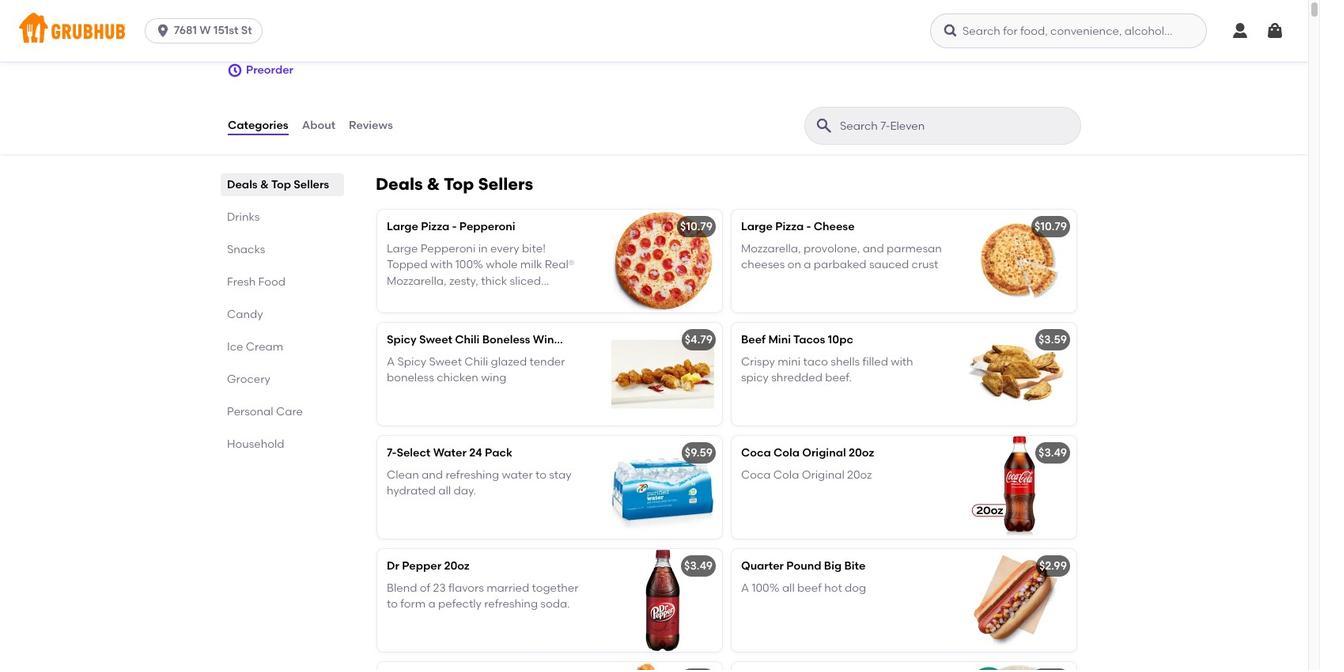 Task type: describe. For each thing, give the bounding box(es) containing it.
in
[[478, 242, 488, 255]]

fresh
[[227, 275, 256, 288]]

bite
[[844, 559, 866, 573]]

real®
[[545, 258, 575, 272]]

refreshing inside blend of 23 flavors married together to form a pefectly refreshing soda.
[[484, 597, 538, 611]]

cheese
[[814, 220, 855, 233]]

categories
[[228, 118, 288, 132]]

mini
[[769, 333, 791, 346]]

filled
[[863, 355, 888, 369]]

large for large pepperoni in every bite! topped with 100% whole milk real® mozzarella, zesty, thick sliced pepperoni and diced pepperoni chunks.
[[387, 242, 418, 255]]

chicken
[[437, 371, 479, 385]]

water
[[502, 468, 533, 482]]

shredded
[[772, 371, 823, 385]]

topped
[[387, 258, 428, 272]]

with inside large pepperoni in every bite! topped with 100% whole milk real® mozzarella, zesty, thick sliced pepperoni and diced pepperoni chunks.
[[430, 258, 453, 272]]

$3.49 for blend of 23 flavors married together to form a pefectly refreshing soda.
[[684, 559, 713, 573]]

drinks
[[227, 210, 260, 224]]

fresh food
[[227, 275, 286, 288]]

large pizza - cheese
[[741, 220, 855, 233]]

1 vertical spatial all
[[782, 581, 795, 595]]

to inside blend of 23 flavors married together to form a pefectly refreshing soda.
[[387, 597, 398, 611]]

beef
[[741, 333, 766, 346]]

hydrated
[[387, 484, 436, 498]]

taco
[[803, 355, 828, 369]]

spicy
[[741, 371, 769, 385]]

2 vertical spatial 20oz
[[444, 559, 470, 573]]

$3.59
[[1039, 333, 1067, 346]]

1 vertical spatial 20oz
[[847, 468, 872, 482]]

1 pepperoni from the left
[[387, 290, 442, 304]]

blend
[[387, 581, 417, 595]]

blend of 23 flavors married together to form a pefectly refreshing soda.
[[387, 581, 579, 611]]

grocery
[[227, 372, 270, 386]]

24
[[469, 446, 482, 459]]

form
[[401, 597, 426, 611]]

reviews button
[[348, 97, 394, 154]]

milk
[[520, 258, 542, 272]]

boneless
[[482, 333, 530, 346]]

flavors
[[448, 581, 484, 595]]

reviews
[[349, 118, 393, 132]]

married
[[487, 581, 529, 595]]

0 horizontal spatial deals
[[227, 178, 258, 191]]

beef mini tacos 10pc image
[[958, 323, 1077, 425]]

large pizza - pepperoni image
[[604, 209, 722, 312]]

water
[[433, 446, 467, 459]]

together
[[532, 581, 579, 595]]

about
[[302, 118, 335, 132]]

w
[[200, 24, 211, 37]]

about button
[[301, 97, 336, 154]]

day.
[[454, 484, 476, 498]]

and inside mozzarella, provolone, and parmesan cheeses on a parbaked sauced crust
[[863, 242, 884, 255]]

7681 w 151st st
[[174, 24, 252, 37]]

pepperoni inside large pepperoni in every bite! topped with 100% whole milk real® mozzarella, zesty, thick sliced pepperoni and diced pepperoni chunks.
[[421, 242, 476, 255]]

snacks
[[227, 243, 265, 256]]

1 horizontal spatial deals
[[376, 174, 423, 194]]

and inside clean and refreshing water to stay hydrated all day.
[[422, 468, 443, 482]]

2 coca from the top
[[741, 468, 771, 482]]

shells
[[831, 355, 860, 369]]

food
[[258, 275, 286, 288]]

0 vertical spatial chili
[[455, 333, 480, 346]]

1 vertical spatial cola
[[774, 468, 799, 482]]

pizza for provolone,
[[776, 220, 804, 233]]

quarter
[[741, 559, 784, 573]]

select
[[397, 446, 431, 459]]

hot
[[824, 581, 842, 595]]

personal care
[[227, 405, 303, 418]]

151st
[[214, 24, 238, 37]]

7681
[[174, 24, 197, 37]]

categories button
[[227, 97, 289, 154]]

svg image
[[1231, 21, 1250, 40]]

mozzarella, provolone, and parmesan cheeses on a parbaked sauced crust
[[741, 242, 942, 272]]

0 horizontal spatial top
[[271, 178, 291, 191]]

parmesan
[[887, 242, 942, 255]]

large pizza - cheese image
[[958, 209, 1077, 312]]

on
[[788, 258, 801, 272]]

1 horizontal spatial top
[[444, 174, 474, 194]]

candy
[[227, 307, 263, 321]]

0 horizontal spatial &
[[260, 178, 269, 191]]

mozzarella, inside mozzarella, provolone, and parmesan cheeses on a parbaked sauced crust
[[741, 242, 801, 255]]

dr pepper 20oz image
[[604, 549, 722, 652]]

large for large pizza - pepperoni
[[387, 220, 418, 233]]

Search 7-Eleven search field
[[839, 118, 1076, 133]]

a for a spicy sweet chili glazed tender boneless chicken wing
[[387, 355, 395, 369]]

dr pepper 20oz
[[387, 559, 470, 573]]

pepper
[[402, 559, 441, 573]]

ice cream
[[227, 340, 283, 353]]

crust
[[912, 258, 939, 272]]

dr
[[387, 559, 399, 573]]

big
[[824, 559, 842, 573]]

parbaked
[[814, 258, 867, 272]]

provolone,
[[804, 242, 860, 255]]

magnifying glass icon image
[[815, 116, 834, 135]]

a spicy sweet chili glazed tender boneless chicken wing
[[387, 355, 565, 385]]

care
[[276, 405, 303, 418]]

0 vertical spatial sweet
[[419, 333, 452, 346]]

st
[[241, 24, 252, 37]]

dog
[[845, 581, 866, 595]]

crispy mini taco shells filled with spicy shredded beef.
[[741, 355, 913, 385]]

1 horizontal spatial &
[[427, 174, 440, 194]]

every
[[490, 242, 519, 255]]

household
[[227, 437, 284, 451]]

quarter pound big bite
[[741, 559, 866, 573]]

chunks.
[[387, 306, 427, 320]]

2 coca cola original 20oz from the top
[[741, 468, 872, 482]]

wing
[[481, 371, 507, 385]]

0 vertical spatial 20oz
[[849, 446, 874, 459]]

quarter pound big bite image
[[958, 549, 1077, 652]]

coca cola original 20oz image
[[958, 436, 1077, 538]]

spicy sweet chili boneless wings 8 count
[[387, 333, 610, 346]]

7-select water 24 pack image
[[604, 436, 722, 538]]

large for large pizza - cheese
[[741, 220, 773, 233]]



Task type: locate. For each thing, give the bounding box(es) containing it.
7-select water 24 pack
[[387, 446, 513, 459]]

1 coca from the top
[[741, 446, 771, 459]]

pack
[[485, 446, 513, 459]]

and down zesty,
[[445, 290, 466, 304]]

-
[[452, 220, 457, 233], [807, 220, 811, 233]]

1 vertical spatial chili
[[465, 355, 488, 369]]

top down categories button
[[271, 178, 291, 191]]

1 horizontal spatial -
[[807, 220, 811, 233]]

0 horizontal spatial with
[[430, 258, 453, 272]]

$10.79 for large pepperoni in every bite! topped with 100% whole milk real® mozzarella, zesty, thick sliced pepperoni and diced pepperoni chunks.
[[680, 220, 713, 233]]

and up hydrated
[[422, 468, 443, 482]]

all left 'day.'
[[439, 484, 451, 498]]

option group
[[227, 3, 498, 43]]

2 - from the left
[[807, 220, 811, 233]]

stay
[[549, 468, 572, 482]]

0 vertical spatial original
[[802, 446, 846, 459]]

chicken wings - spicy (5 piece) image
[[604, 662, 722, 670]]

sellers
[[478, 174, 533, 194], [294, 178, 329, 191]]

0 vertical spatial $3.49
[[1039, 446, 1067, 459]]

100% up zesty,
[[456, 258, 483, 272]]

0 vertical spatial a
[[387, 355, 395, 369]]

bite!
[[522, 242, 546, 255]]

1 horizontal spatial $3.49
[[1039, 446, 1067, 459]]

0 horizontal spatial pizza
[[421, 220, 449, 233]]

cheeses
[[741, 258, 785, 272]]

100%
[[456, 258, 483, 272], [752, 581, 780, 595]]

0 vertical spatial a
[[804, 258, 811, 272]]

& up large pizza - pepperoni
[[427, 174, 440, 194]]

a 100% all beef hot dog
[[741, 581, 866, 595]]

0 horizontal spatial sellers
[[294, 178, 329, 191]]

- for pepperoni
[[452, 220, 457, 233]]

ready to bake pizza - pepperoni image
[[958, 662, 1077, 670]]

0 vertical spatial refreshing
[[446, 468, 499, 482]]

1 horizontal spatial deals & top sellers
[[376, 174, 533, 194]]

preorder
[[246, 63, 293, 76]]

1 horizontal spatial with
[[891, 355, 913, 369]]

1 horizontal spatial pizza
[[776, 220, 804, 233]]

1 horizontal spatial and
[[445, 290, 466, 304]]

sweet
[[419, 333, 452, 346], [429, 355, 462, 369]]

$9.59
[[685, 446, 713, 459]]

a
[[387, 355, 395, 369], [741, 581, 749, 595]]

7-
[[387, 446, 397, 459]]

mini
[[778, 355, 801, 369]]

1 vertical spatial coca
[[741, 468, 771, 482]]

a right on
[[804, 258, 811, 272]]

glazed
[[491, 355, 527, 369]]

refreshing
[[446, 468, 499, 482], [484, 597, 538, 611]]

0 vertical spatial 100%
[[456, 258, 483, 272]]

0 horizontal spatial all
[[439, 484, 451, 498]]

soda.
[[541, 597, 570, 611]]

a inside a spicy sweet chili glazed tender boneless chicken wing
[[387, 355, 395, 369]]

chili up a spicy sweet chili glazed tender boneless chicken wing
[[455, 333, 480, 346]]

0 vertical spatial coca cola original 20oz
[[741, 446, 874, 459]]

with right filled
[[891, 355, 913, 369]]

1 vertical spatial sweet
[[429, 355, 462, 369]]

1 coca cola original 20oz from the top
[[741, 446, 874, 459]]

beef
[[798, 581, 822, 595]]

1 vertical spatial refreshing
[[484, 597, 538, 611]]

large inside large pepperoni in every bite! topped with 100% whole milk real® mozzarella, zesty, thick sliced pepperoni and diced pepperoni chunks.
[[387, 242, 418, 255]]

a up boneless
[[387, 355, 395, 369]]

a inside mozzarella, provolone, and parmesan cheeses on a parbaked sauced crust
[[804, 258, 811, 272]]

and inside large pepperoni in every bite! topped with 100% whole milk real® mozzarella, zesty, thick sliced pepperoni and diced pepperoni chunks.
[[445, 290, 466, 304]]

preorder button
[[227, 56, 293, 84]]

0 vertical spatial mozzarella,
[[741, 242, 801, 255]]

1 pizza from the left
[[421, 220, 449, 233]]

0 horizontal spatial deals & top sellers
[[227, 178, 329, 191]]

& down categories button
[[260, 178, 269, 191]]

1 horizontal spatial all
[[782, 581, 795, 595]]

and up the sauced
[[863, 242, 884, 255]]

0 horizontal spatial a
[[387, 355, 395, 369]]

all inside clean and refreshing water to stay hydrated all day.
[[439, 484, 451, 498]]

pizza for pepperoni
[[421, 220, 449, 233]]

0 horizontal spatial $10.79
[[680, 220, 713, 233]]

original
[[802, 446, 846, 459], [802, 468, 845, 482]]

pepperoni down sliced
[[502, 290, 558, 304]]

large pizza - pepperoni
[[387, 220, 515, 233]]

pizza up on
[[776, 220, 804, 233]]

2 $10.79 from the left
[[1035, 220, 1067, 233]]

0 horizontal spatial pepperoni
[[387, 290, 442, 304]]

1 horizontal spatial $10.79
[[1035, 220, 1067, 233]]

20oz
[[849, 446, 874, 459], [847, 468, 872, 482], [444, 559, 470, 573]]

pepperoni
[[459, 220, 515, 233], [421, 242, 476, 255]]

tacos
[[794, 333, 826, 346]]

a for a 100% all beef hot dog
[[741, 581, 749, 595]]

large pepperoni in every bite! topped with 100% whole milk real® mozzarella, zesty, thick sliced pepperoni and diced pepperoni chunks.
[[387, 242, 575, 320]]

8
[[569, 333, 576, 346]]

sauced
[[869, 258, 909, 272]]

0 horizontal spatial $3.49
[[684, 559, 713, 573]]

1 horizontal spatial sellers
[[478, 174, 533, 194]]

1 vertical spatial a
[[428, 597, 436, 611]]

spicy inside a spicy sweet chili glazed tender boneless chicken wing
[[397, 355, 426, 369]]

spicy up boneless
[[397, 355, 426, 369]]

mozzarella, down topped
[[387, 274, 447, 288]]

pizza up topped
[[421, 220, 449, 233]]

1 vertical spatial to
[[387, 597, 398, 611]]

to inside clean and refreshing water to stay hydrated all day.
[[536, 468, 547, 482]]

personal
[[227, 405, 273, 418]]

1 vertical spatial pepperoni
[[421, 242, 476, 255]]

top up large pizza - pepperoni
[[444, 174, 474, 194]]

2 vertical spatial and
[[422, 468, 443, 482]]

of
[[420, 581, 431, 595]]

sellers down about button
[[294, 178, 329, 191]]

svg image
[[1266, 21, 1285, 40], [155, 23, 171, 39], [943, 23, 959, 39], [227, 62, 243, 78]]

sweet inside a spicy sweet chili glazed tender boneless chicken wing
[[429, 355, 462, 369]]

0 vertical spatial all
[[439, 484, 451, 498]]

to down blend
[[387, 597, 398, 611]]

2 pizza from the left
[[776, 220, 804, 233]]

refreshing up 'day.'
[[446, 468, 499, 482]]

large
[[387, 220, 418, 233], [741, 220, 773, 233], [387, 242, 418, 255]]

0 horizontal spatial a
[[428, 597, 436, 611]]

with inside crispy mini taco shells filled with spicy shredded beef.
[[891, 355, 913, 369]]

100% down quarter
[[752, 581, 780, 595]]

2 pepperoni from the left
[[502, 290, 558, 304]]

0 horizontal spatial 100%
[[456, 258, 483, 272]]

cola
[[774, 446, 800, 459], [774, 468, 799, 482]]

1 vertical spatial coca cola original 20oz
[[741, 468, 872, 482]]

0 vertical spatial coca
[[741, 446, 771, 459]]

a down of
[[428, 597, 436, 611]]

0 vertical spatial to
[[536, 468, 547, 482]]

0 vertical spatial pepperoni
[[459, 220, 515, 233]]

Search for food, convenience, alcohol... search field
[[930, 13, 1207, 48]]

deals & top sellers up drinks
[[227, 178, 329, 191]]

spicy down chunks.
[[387, 333, 417, 346]]

- for cheese
[[807, 220, 811, 233]]

thick
[[481, 274, 507, 288]]

to
[[536, 468, 547, 482], [387, 597, 398, 611]]

1 vertical spatial spicy
[[397, 355, 426, 369]]

a down quarter
[[741, 581, 749, 595]]

0 horizontal spatial to
[[387, 597, 398, 611]]

whole
[[486, 258, 518, 272]]

sellers up every
[[478, 174, 533, 194]]

$10.79
[[680, 220, 713, 233], [1035, 220, 1067, 233]]

svg image inside 7681 w 151st st button
[[155, 23, 171, 39]]

all left 'beef'
[[782, 581, 795, 595]]

chili inside a spicy sweet chili glazed tender boneless chicken wing
[[465, 355, 488, 369]]

tender
[[530, 355, 565, 369]]

1 horizontal spatial mozzarella,
[[741, 242, 801, 255]]

1 horizontal spatial a
[[804, 258, 811, 272]]

sweet down chunks.
[[419, 333, 452, 346]]

1 - from the left
[[452, 220, 457, 233]]

1 vertical spatial a
[[741, 581, 749, 595]]

top
[[444, 174, 474, 194], [271, 178, 291, 191]]

- left cheese at the right of the page
[[807, 220, 811, 233]]

$10.79 for mozzarella, provolone, and parmesan cheeses on a parbaked sauced crust
[[1035, 220, 1067, 233]]

1 vertical spatial original
[[802, 468, 845, 482]]

deals up drinks
[[227, 178, 258, 191]]

pizza
[[421, 220, 449, 233], [776, 220, 804, 233]]

0 horizontal spatial and
[[422, 468, 443, 482]]

$4.79
[[685, 333, 713, 346]]

1 vertical spatial $3.49
[[684, 559, 713, 573]]

1 vertical spatial 100%
[[752, 581, 780, 595]]

mozzarella, up cheeses
[[741, 242, 801, 255]]

10pc
[[828, 333, 854, 346]]

chili up wing at the left bottom of the page
[[465, 355, 488, 369]]

1 horizontal spatial pepperoni
[[502, 290, 558, 304]]

0 vertical spatial spicy
[[387, 333, 417, 346]]

beef.
[[825, 371, 852, 385]]

ice
[[227, 340, 243, 353]]

deals & top sellers up large pizza - pepperoni
[[376, 174, 533, 194]]

100% inside large pepperoni in every bite! topped with 100% whole milk real® mozzarella, zesty, thick sliced pepperoni and diced pepperoni chunks.
[[456, 258, 483, 272]]

deals & top sellers
[[376, 174, 533, 194], [227, 178, 329, 191]]

svg image inside preorder "button"
[[227, 62, 243, 78]]

refreshing down married
[[484, 597, 538, 611]]

0 horizontal spatial -
[[452, 220, 457, 233]]

pepperoni up in
[[459, 220, 515, 233]]

with
[[430, 258, 453, 272], [891, 355, 913, 369]]

1 vertical spatial and
[[445, 290, 466, 304]]

0 horizontal spatial mozzarella,
[[387, 274, 447, 288]]

sliced
[[510, 274, 541, 288]]

cream
[[246, 340, 283, 353]]

beef mini tacos 10pc
[[741, 333, 854, 346]]

count
[[579, 333, 610, 346]]

deals down reviews "button"
[[376, 174, 423, 194]]

0 vertical spatial and
[[863, 242, 884, 255]]

spicy sweet chili boneless wings 8 count image
[[604, 323, 722, 425]]

to left stay
[[536, 468, 547, 482]]

$3.49
[[1039, 446, 1067, 459], [684, 559, 713, 573]]

0 vertical spatial with
[[430, 258, 453, 272]]

mozzarella, inside large pepperoni in every bite! topped with 100% whole milk real® mozzarella, zesty, thick sliced pepperoni and diced pepperoni chunks.
[[387, 274, 447, 288]]

sweet up chicken
[[429, 355, 462, 369]]

pepperoni
[[387, 290, 442, 304], [502, 290, 558, 304]]

1 horizontal spatial 100%
[[752, 581, 780, 595]]

1 vertical spatial with
[[891, 355, 913, 369]]

a inside blend of 23 flavors married together to form a pefectly refreshing soda.
[[428, 597, 436, 611]]

$3.49 for coca cola original 20oz
[[1039, 446, 1067, 459]]

main navigation navigation
[[0, 0, 1309, 62]]

2 horizontal spatial and
[[863, 242, 884, 255]]

clean and refreshing water to stay hydrated all day.
[[387, 468, 572, 498]]

0 vertical spatial cola
[[774, 446, 800, 459]]

pepperoni down large pizza - pepperoni
[[421, 242, 476, 255]]

pound
[[787, 559, 822, 573]]

with up zesty,
[[430, 258, 453, 272]]

pepperoni up chunks.
[[387, 290, 442, 304]]

boneless
[[387, 371, 434, 385]]

$2.99
[[1040, 559, 1067, 573]]

- up zesty,
[[452, 220, 457, 233]]

chili
[[455, 333, 480, 346], [465, 355, 488, 369]]

a
[[804, 258, 811, 272], [428, 597, 436, 611]]

zesty,
[[449, 274, 478, 288]]

1 horizontal spatial a
[[741, 581, 749, 595]]

all
[[439, 484, 451, 498], [782, 581, 795, 595]]

crispy
[[741, 355, 775, 369]]

refreshing inside clean and refreshing water to stay hydrated all day.
[[446, 468, 499, 482]]

1 horizontal spatial to
[[536, 468, 547, 482]]

1 $10.79 from the left
[[680, 220, 713, 233]]

1 vertical spatial mozzarella,
[[387, 274, 447, 288]]



Task type: vqa. For each thing, say whether or not it's contained in the screenshot.
Redeem associated with Redeem a gift card
no



